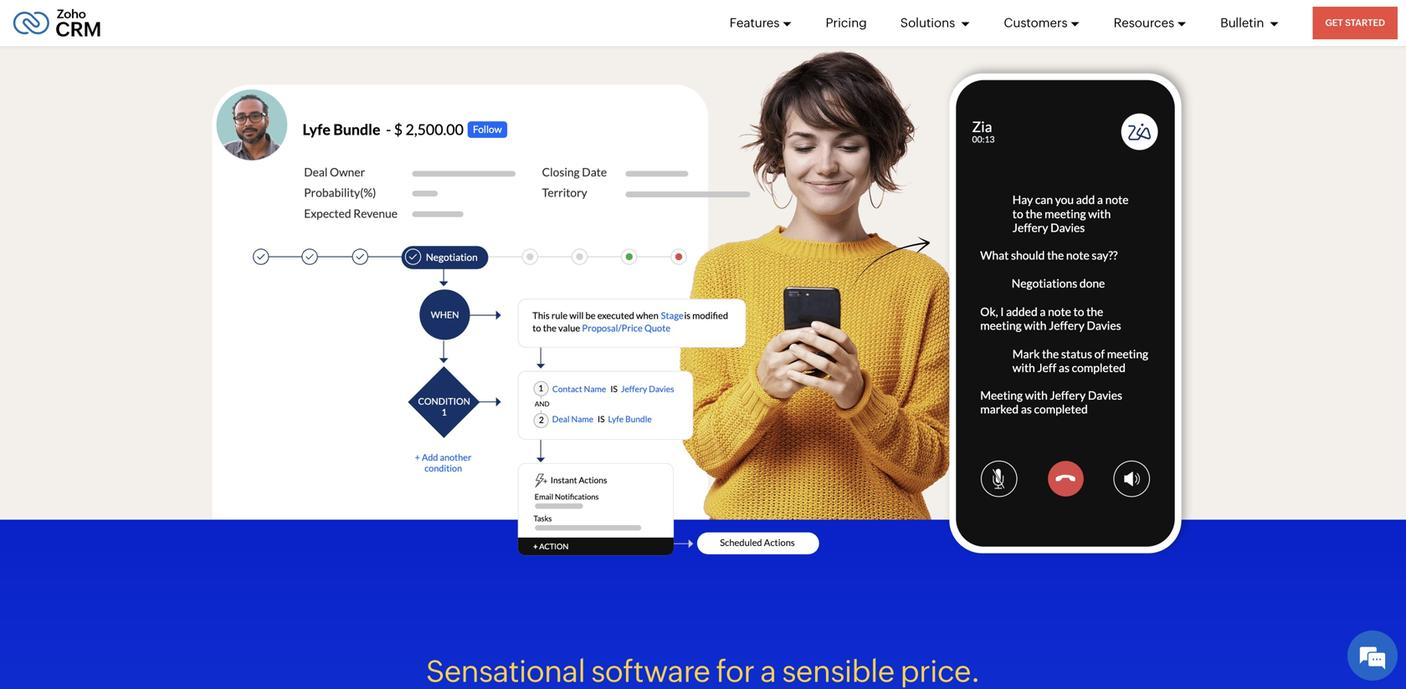 Task type: vqa. For each thing, say whether or not it's contained in the screenshot.
"Features" link
yes



Task type: locate. For each thing, give the bounding box(es) containing it.
get started
[[1326, 18, 1386, 28]]

resources
[[1114, 15, 1175, 30]]

crm home banner image
[[680, 47, 963, 520]]

bulletin
[[1221, 15, 1267, 30]]

zia voice image
[[937, 61, 1194, 567]]

for
[[716, 655, 755, 690]]

zoho crm logo image
[[13, 5, 101, 41]]

workflow image
[[506, 287, 832, 568]]

sensible
[[782, 655, 895, 690]]

started
[[1346, 18, 1386, 28]]

resources link
[[1114, 0, 1187, 46]]

a
[[761, 655, 777, 690]]

pricing link
[[826, 0, 867, 46]]

features
[[730, 15, 780, 30]]



Task type: describe. For each thing, give the bounding box(es) containing it.
sensational
[[426, 655, 586, 690]]

sensational software for a sensible price.
[[426, 655, 981, 690]]

features link
[[730, 0, 792, 46]]

bulletin link
[[1221, 0, 1280, 46]]

deal card image
[[212, 85, 751, 520]]

price.
[[901, 655, 981, 690]]

customers
[[1004, 15, 1068, 30]]

pricing
[[826, 15, 867, 30]]

get
[[1326, 18, 1344, 28]]

solutions link
[[901, 0, 971, 46]]

get started link
[[1313, 7, 1398, 39]]

software
[[591, 655, 710, 690]]

solutions
[[901, 15, 958, 30]]



